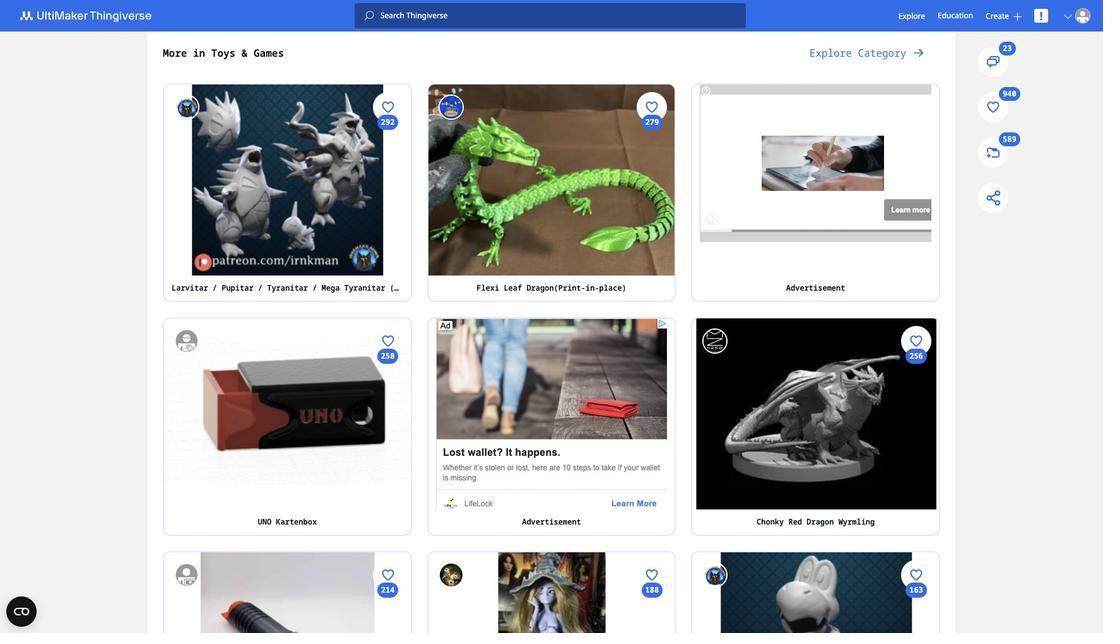 Task type: vqa. For each thing, say whether or not it's contained in the screenshot.
Explore button
yes



Task type: locate. For each thing, give the bounding box(es) containing it.
0 horizontal spatial advertisement element
[[436, 319, 667, 519]]

toys
[[211, 46, 236, 60]]

/ left the mega
[[313, 283, 317, 293]]

category
[[858, 46, 907, 60]]

0 horizontal spatial /
[[213, 283, 217, 293]]

advertisement for topmost advertisement element
[[786, 283, 845, 293]]

2 tyranitar from the left
[[344, 283, 385, 293]]

avatar image for thumbnail representing ranni the witch bjd
[[438, 563, 464, 588]]

scale
[[476, 283, 499, 293]]

23
[[1003, 43, 1012, 54]]

in
[[193, 46, 205, 60]]

1 horizontal spatial advertisement element
[[700, 85, 946, 242]]

games
[[254, 46, 284, 60]]

explore for explore category
[[810, 46, 852, 60]]

279
[[645, 117, 659, 127]]

112
[[381, 420, 395, 431]]

dragon
[[807, 517, 834, 528]]

1 / from the left
[[213, 283, 217, 293]]

advertisement
[[786, 283, 845, 293], [522, 517, 581, 528]]

thumbnail representing collapsible lightsaber 2, collapsible blade, with threaded cap - star wars toy image
[[164, 553, 411, 634]]

0 vertical spatial explore
[[899, 10, 925, 21]]

(pokemon
[[390, 283, 426, 293]]

avatar image for thumbnail representing flexi leaf dragon(print-in-place)
[[438, 95, 464, 120]]

292
[[381, 117, 395, 127]]

avatar image for thumbnail representing uno kartenbox
[[174, 329, 199, 354]]

!
[[1040, 8, 1043, 23]]

uno kartenbox
[[258, 517, 317, 528]]

tyranitar
[[267, 283, 308, 293], [344, 283, 385, 293]]

1 tyranitar from the left
[[267, 283, 308, 293]]

1 horizontal spatial explore
[[899, 10, 925, 21]]

0 horizontal spatial explore
[[810, 46, 852, 60]]

place)
[[599, 283, 627, 293]]

0 horizontal spatial advertisement
[[522, 517, 581, 528]]

leaf
[[504, 283, 522, 293]]

tyranitar right the mega
[[344, 283, 385, 293]]

0 horizontal spatial tyranitar
[[267, 283, 308, 293]]

avatar image for thumbnail representing larvitar / pupitar / tyranitar / mega tyranitar (pokemon 35mm true scale series)
[[174, 95, 199, 120]]

0 vertical spatial advertisement
[[786, 283, 845, 293]]

more
[[163, 46, 187, 60]]

mega
[[322, 283, 340, 293]]

pupitar
[[222, 283, 253, 293]]

create
[[986, 10, 1009, 21]]

in-
[[586, 283, 599, 293]]

thumbnail representing ranni the witch bjd image
[[428, 553, 675, 634]]

advertisement element
[[700, 85, 946, 242], [436, 319, 667, 519]]

larvitar / pupitar / tyranitar / mega tyranitar (pokemon 35mm true scale series) link
[[164, 276, 535, 301]]

/ right pupitar
[[258, 283, 263, 293]]

35mm
[[431, 283, 449, 293]]

Search Thingiverse text field
[[374, 11, 746, 21]]

uno
[[258, 517, 271, 528]]

explore for explore button
[[899, 10, 925, 21]]

tyranitar left the mega
[[267, 283, 308, 293]]

thumbnail representing dry bones image
[[693, 553, 939, 634]]

wyrmling
[[839, 517, 875, 528]]

&
[[242, 46, 248, 60]]

larvitar
[[172, 283, 208, 293]]

1 vertical spatial advertisement
[[522, 517, 581, 528]]

avatar image for thumbnail representing dry bones
[[703, 563, 728, 588]]

1 horizontal spatial /
[[258, 283, 263, 293]]

flexi leaf dragon(print-in-place) link
[[428, 276, 675, 301]]

1 vertical spatial explore
[[810, 46, 852, 60]]

/
[[213, 283, 217, 293], [258, 283, 263, 293], [313, 283, 317, 293]]

dragon(print-
[[527, 283, 586, 293]]

3 / from the left
[[313, 283, 317, 293]]

explore
[[899, 10, 925, 21], [810, 46, 852, 60]]

2 horizontal spatial /
[[313, 283, 317, 293]]

/ left pupitar
[[213, 283, 217, 293]]

153
[[645, 186, 659, 197]]

thumbnail representing uno kartenbox image
[[164, 319, 411, 510]]

larvitar / pupitar / tyranitar / mega tyranitar (pokemon 35mm true scale series)
[[172, 283, 535, 293]]

188
[[645, 585, 659, 596]]

214
[[381, 585, 395, 596]]

red
[[789, 517, 802, 528]]

makerbot logo image
[[13, 8, 167, 23]]

explore left the education link
[[899, 10, 925, 21]]

flexi
[[477, 283, 499, 293]]

avatar image
[[1075, 8, 1091, 23], [174, 95, 199, 120], [438, 95, 464, 120], [174, 329, 199, 354], [703, 329, 728, 354], [174, 563, 199, 588], [438, 563, 464, 588], [703, 563, 728, 588]]

explore left the category
[[810, 46, 852, 60]]

1 horizontal spatial advertisement
[[786, 283, 845, 293]]

explore inside "link"
[[810, 46, 852, 60]]

1 horizontal spatial tyranitar
[[344, 283, 385, 293]]



Task type: describe. For each thing, give the bounding box(es) containing it.
thumbnail representing chonky red dragon wyrmling image
[[693, 319, 939, 510]]

plusicon image
[[1014, 12, 1022, 21]]

more in toys & games
[[163, 46, 284, 60]]

2 / from the left
[[258, 283, 263, 293]]

true
[[453, 283, 472, 293]]

advertisement for the bottom advertisement element
[[522, 517, 581, 528]]

258
[[381, 351, 395, 362]]

explore category link
[[794, 38, 940, 68]]

avatar image for thumbnail representing collapsible lightsaber 2, collapsible blade, with threaded cap - star wars toy
[[174, 563, 199, 588]]

avatar image for thumbnail representing chonky red dragon wyrmling
[[703, 329, 728, 354]]

explore category
[[810, 46, 907, 60]]

thumbnail representing larvitar / pupitar / tyranitar / mega tyranitar (pokemon 35mm true scale series) image
[[164, 85, 411, 276]]

flexi leaf dragon(print-in-place)
[[477, 283, 627, 293]]

uno kartenbox link
[[164, 510, 411, 535]]

2
[[650, 255, 654, 266]]

kartenbox
[[276, 517, 317, 528]]

1 vertical spatial advertisement element
[[436, 319, 667, 519]]

create button
[[986, 10, 1022, 21]]

chonky
[[757, 517, 784, 528]]

explore button
[[899, 10, 925, 21]]

589
[[1003, 134, 1017, 145]]

chonky red dragon wyrmling link
[[693, 510, 939, 535]]

0 vertical spatial advertisement element
[[700, 85, 946, 242]]

thumbnail representing flexi leaf dragon(print-in-place) image
[[428, 85, 675, 276]]

chonky red dragon wyrmling
[[757, 517, 875, 528]]

256
[[910, 351, 923, 362]]

education
[[938, 10, 973, 21]]

open widget image
[[6, 597, 37, 627]]

940
[[1003, 89, 1017, 99]]

series)
[[503, 283, 535, 293]]

search control image
[[364, 11, 374, 21]]

173
[[381, 186, 395, 197]]

163
[[910, 585, 923, 596]]

education link
[[938, 9, 973, 23]]

! link
[[1034, 8, 1048, 23]]



